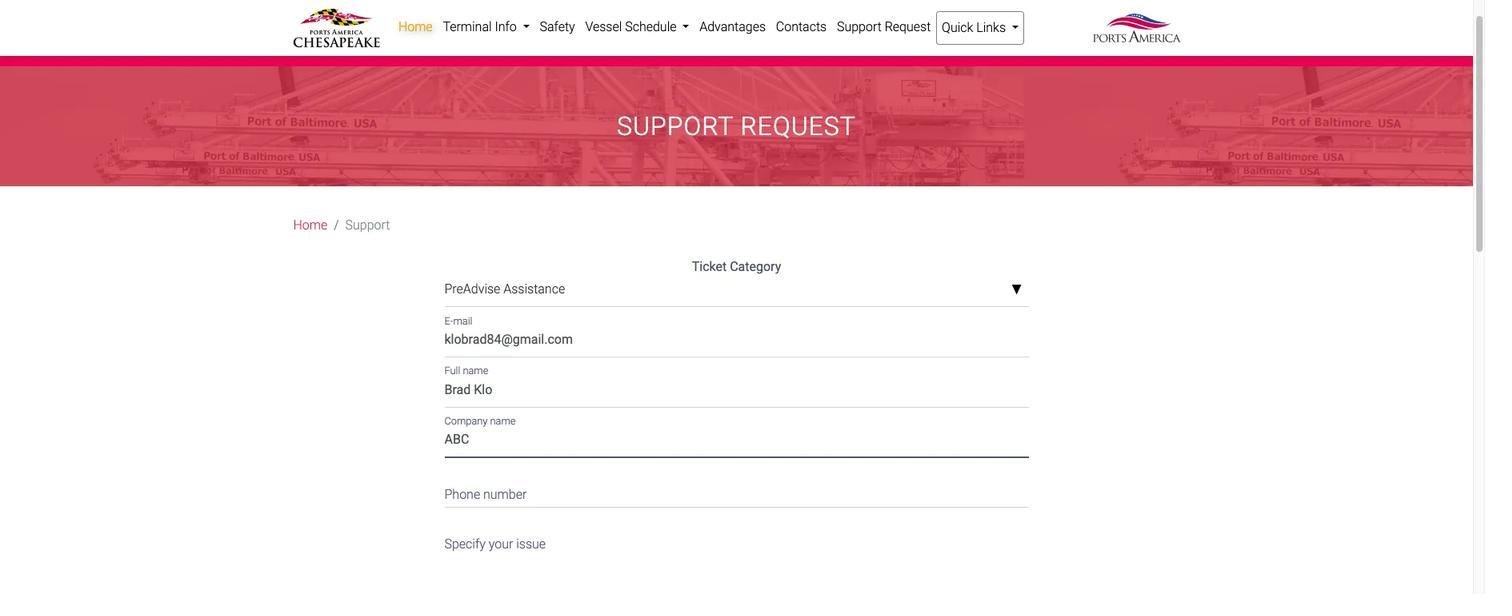 Task type: vqa. For each thing, say whether or not it's contained in the screenshot.
N4
no



Task type: describe. For each thing, give the bounding box(es) containing it.
5:30
[[541, 36, 566, 51]]

your
[[489, 537, 513, 552]]

advantages link
[[694, 11, 771, 43]]

name for full name
[[463, 365, 488, 377]]

terminal info link
[[438, 11, 535, 43]]

be
[[457, 36, 471, 51]]

during
[[872, 36, 905, 51]]

october
[[678, 36, 721, 51]]

1 horizontal spatial home link
[[393, 11, 438, 43]]

hours.
[[962, 36, 995, 51]]

1 horizontal spatial request
[[885, 19, 931, 34]]

close image
[[1169, 35, 1181, 54]]

Full name text field
[[445, 377, 1029, 408]]

specify your issue
[[445, 537, 546, 552]]

name for company name
[[490, 415, 516, 427]]

no
[[756, 36, 772, 51]]

home for the left home link
[[293, 218, 327, 233]]

wednesday,
[[608, 36, 674, 51]]

18th.
[[725, 36, 753, 51]]

reefers
[[832, 36, 869, 51]]

quick links link
[[936, 11, 1025, 45]]

0 vertical spatial support request
[[837, 19, 931, 34]]

vessel
[[585, 19, 622, 34]]

contacts
[[776, 19, 827, 34]]

safety link
[[535, 11, 580, 43]]

the
[[318, 36, 338, 51]]

mail
[[453, 315, 472, 327]]

1 extended from the left
[[474, 36, 524, 51]]

e-mail
[[445, 315, 472, 327]]

support inside support request link
[[837, 19, 882, 34]]

specify
[[445, 537, 486, 552]]

the seagirt main gate will be extended to 5:30 pm on wednesday, october 18th.  no exports or reefers during extended hours. link
[[318, 36, 995, 51]]

home for the rightmost home link
[[398, 19, 433, 34]]

links
[[977, 20, 1006, 35]]

▼
[[1011, 284, 1022, 297]]

to
[[527, 36, 537, 51]]

ticket category
[[692, 260, 781, 275]]

phone number
[[445, 487, 527, 502]]

the seagirt main gate will be extended to 5:30 pm on wednesday, october 18th.  no exports or reefers during extended hours. alert
[[0, 22, 1473, 67]]

phone
[[445, 487, 480, 502]]

terminal info
[[443, 19, 520, 34]]

0 horizontal spatial home link
[[293, 216, 327, 236]]

vessel schedule
[[585, 19, 680, 34]]

E-mail email field
[[445, 327, 1029, 358]]



Task type: locate. For each thing, give the bounding box(es) containing it.
2 extended from the left
[[909, 36, 958, 51]]

1 vertical spatial name
[[490, 415, 516, 427]]

support request link
[[832, 11, 936, 43]]

home link
[[393, 11, 438, 43], [293, 216, 327, 236]]

preadvise
[[445, 282, 500, 297]]

1 horizontal spatial name
[[490, 415, 516, 427]]

Phone number text field
[[445, 477, 1029, 508]]

or
[[818, 36, 829, 51]]

pm
[[569, 36, 587, 51]]

the seagirt main gate will be extended to 5:30 pm on wednesday, october 18th.  no exports or reefers during extended hours.
[[318, 36, 995, 51]]

terminal
[[443, 19, 492, 34]]

1 vertical spatial home
[[293, 218, 327, 233]]

0 horizontal spatial home
[[293, 218, 327, 233]]

seagirt
[[342, 36, 379, 51]]

0 horizontal spatial request
[[741, 111, 856, 142]]

on
[[591, 36, 604, 51]]

name right company
[[490, 415, 516, 427]]

0 vertical spatial home
[[398, 19, 433, 34]]

0 vertical spatial name
[[463, 365, 488, 377]]

0 horizontal spatial support
[[345, 218, 390, 233]]

request
[[885, 19, 931, 34], [741, 111, 856, 142]]

quick
[[942, 20, 973, 35]]

Specify your issue text field
[[445, 527, 1029, 595]]

name
[[463, 365, 488, 377], [490, 415, 516, 427]]

home
[[398, 19, 433, 34], [293, 218, 327, 233]]

extended down quick
[[909, 36, 958, 51]]

0 vertical spatial support
[[837, 19, 882, 34]]

company
[[445, 415, 488, 427]]

1 horizontal spatial extended
[[909, 36, 958, 51]]

preadvise assistance
[[445, 282, 565, 297]]

contacts link
[[771, 11, 832, 43]]

full
[[445, 365, 460, 377]]

exports
[[775, 36, 815, 51]]

issue
[[516, 537, 546, 552]]

main
[[382, 36, 408, 51]]

1 horizontal spatial support
[[617, 111, 734, 142]]

vessel schedule link
[[580, 11, 694, 43]]

0 horizontal spatial name
[[463, 365, 488, 377]]

Company name text field
[[445, 427, 1029, 458]]

1 vertical spatial request
[[741, 111, 856, 142]]

will
[[438, 36, 454, 51]]

advantages
[[700, 19, 766, 34]]

safety
[[540, 19, 575, 34]]

full name
[[445, 365, 488, 377]]

assistance
[[504, 282, 565, 297]]

extended
[[474, 36, 524, 51], [909, 36, 958, 51]]

e-
[[445, 315, 453, 327]]

1 vertical spatial support
[[617, 111, 734, 142]]

gate
[[411, 36, 434, 51]]

2 vertical spatial support
[[345, 218, 390, 233]]

1 vertical spatial home link
[[293, 216, 327, 236]]

0 horizontal spatial extended
[[474, 36, 524, 51]]

1 horizontal spatial home
[[398, 19, 433, 34]]

info
[[495, 19, 517, 34]]

ticket
[[692, 260, 727, 275]]

support request
[[837, 19, 931, 34], [617, 111, 856, 142]]

quick links
[[942, 20, 1009, 35]]

0 vertical spatial home link
[[393, 11, 438, 43]]

bullhorn image
[[292, 34, 318, 52]]

name right the full
[[463, 365, 488, 377]]

support
[[837, 19, 882, 34], [617, 111, 734, 142], [345, 218, 390, 233]]

1 vertical spatial support request
[[617, 111, 856, 142]]

schedule
[[625, 19, 677, 34]]

number
[[483, 487, 527, 502]]

category
[[730, 260, 781, 275]]

2 horizontal spatial support
[[837, 19, 882, 34]]

0 vertical spatial request
[[885, 19, 931, 34]]

company name
[[445, 415, 516, 427]]

extended down info
[[474, 36, 524, 51]]



